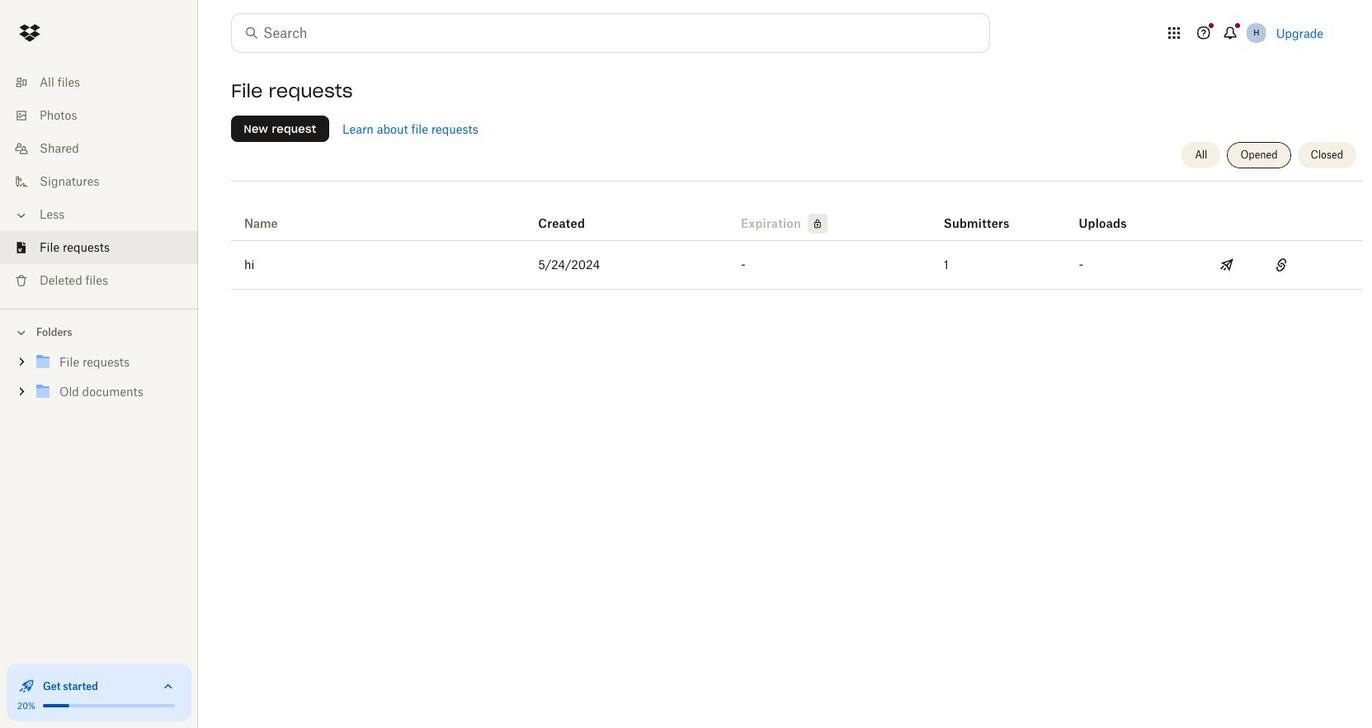 Task type: describe. For each thing, give the bounding box(es) containing it.
dropbox image
[[13, 17, 46, 50]]

getting started progress progress bar
[[43, 704, 69, 707]]

send email image
[[1218, 255, 1238, 275]]

2 row from the top
[[231, 241, 1364, 290]]

copy link image
[[1272, 255, 1292, 275]]

Search in folder "Dropbox" text field
[[263, 23, 956, 43]]

pro trial element
[[802, 214, 828, 234]]

1 column header from the left
[[944, 194, 1010, 234]]



Task type: vqa. For each thing, say whether or not it's contained in the screenshot.
Employees
no



Task type: locate. For each thing, give the bounding box(es) containing it.
1 horizontal spatial column header
[[1079, 194, 1146, 234]]

column header
[[944, 194, 1010, 234], [1079, 194, 1146, 234]]

0 horizontal spatial column header
[[944, 194, 1010, 234]]

group
[[0, 344, 198, 419]]

list item
[[0, 231, 198, 264]]

less image
[[13, 207, 30, 224]]

2 column header from the left
[[1079, 194, 1146, 234]]

cell
[[1310, 241, 1364, 289]]

1 row from the top
[[231, 187, 1364, 241]]

table
[[231, 187, 1364, 290]]

row
[[231, 187, 1364, 241], [231, 241, 1364, 290]]

list
[[0, 56, 198, 309]]



